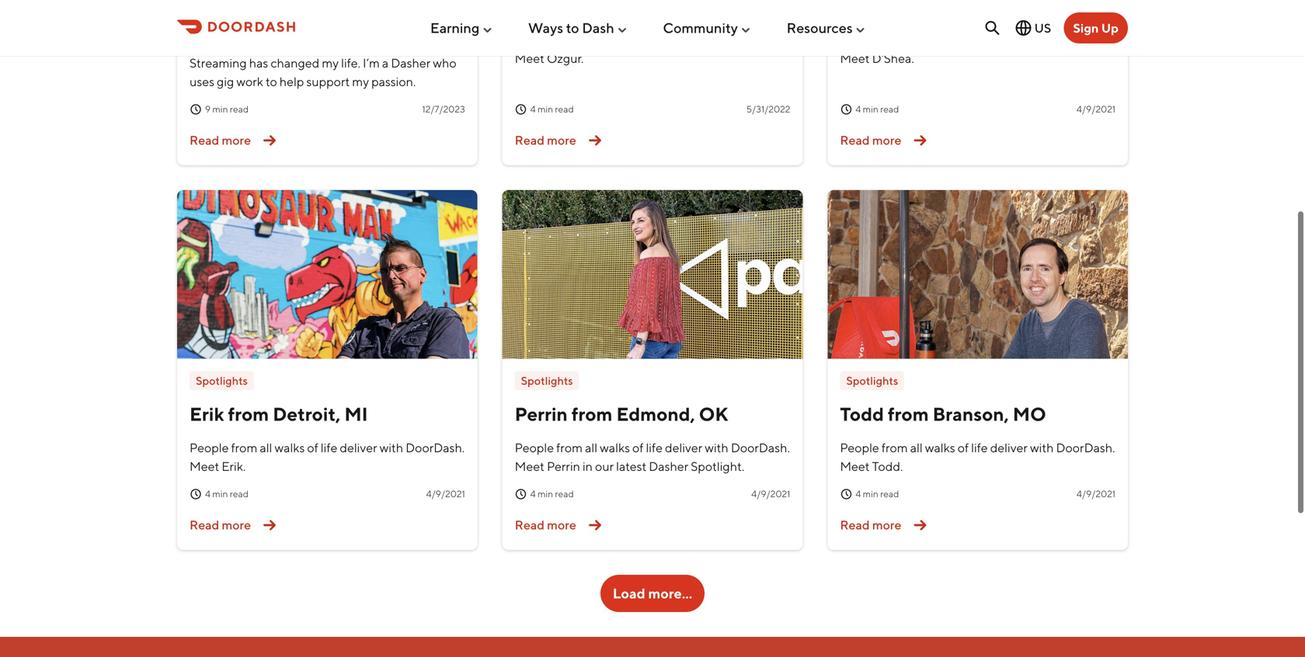 Task type: locate. For each thing, give the bounding box(es) containing it.
2 i from the left
[[273, 0, 279, 17]]

my down life.
[[352, 74, 369, 89]]

min
[[212, 104, 228, 115], [538, 104, 553, 115], [863, 104, 878, 115], [212, 489, 228, 500], [538, 489, 553, 500], [863, 489, 878, 500]]

all up in
[[585, 441, 597, 455]]

to left help on the left top of the page
[[266, 74, 277, 89]]

1 arrow right image from the left
[[257, 513, 282, 538]]

globe line image
[[1014, 19, 1033, 37]]

2 spotlights from the left
[[521, 374, 573, 387]]

people for todd from branson, mo
[[840, 441, 879, 456]]

with inside people from all walks of life deliver with doordash. meet perrin in our latest dasher spotlight.
[[705, 441, 729, 455]]

meet inside people from all walks of life deliver with doordash. meet özgür.
[[515, 51, 544, 66]]

doordash. inside people from all walks of life deliver with doordash. meet perrin in our latest dasher spotlight.
[[731, 441, 790, 455]]

5/31/2022
[[746, 104, 790, 115]]

mi
[[344, 403, 368, 426]]

people inside people from all walks of life deliver with doordash. meet erik.
[[190, 441, 229, 455]]

meet left erik.
[[190, 459, 219, 474]]

of left globe line image
[[958, 32, 969, 47]]

1 spotlights link from the left
[[190, 372, 254, 391]]

from inside people from all walks of life deliver with doordash. meet özgür.
[[556, 32, 583, 47]]

load more...
[[613, 586, 692, 602]]

people inside people from all walks of life deliver with doordash. meet todd.
[[840, 441, 879, 456]]

doordash. inside people from all walks of life deliver with doordash. meet erik.
[[406, 441, 465, 455]]

meet inside people from all walks of life deliver with doordash. meet d'shea.
[[840, 51, 870, 66]]

from inside people from all walks of life deliver with doordash. meet d'shea.
[[882, 32, 908, 47]]

all right ways
[[585, 32, 597, 47]]

of inside people from all walks of life deliver with doordash. meet todd.
[[958, 441, 969, 456]]

1 vertical spatial to
[[266, 74, 277, 89]]

walks
[[600, 32, 630, 47], [925, 32, 955, 47], [275, 441, 305, 455], [600, 441, 630, 455], [925, 441, 955, 456]]

arrow right image
[[257, 128, 282, 153], [582, 128, 607, 153], [908, 128, 933, 153], [908, 513, 933, 538]]

life down branson,
[[971, 441, 988, 456]]

who
[[433, 55, 456, 70]]

read
[[190, 133, 219, 148], [515, 133, 545, 148], [840, 133, 870, 148], [190, 518, 219, 533], [515, 518, 545, 533], [840, 518, 870, 533]]

walks inside people from all walks of life deliver with doordash. meet todd.
[[925, 441, 955, 456]]

3 spotlights from the left
[[846, 374, 898, 387]]

read for time line image for perrin from edmond, ok
[[555, 489, 574, 500]]

deliver inside people from all walks of life deliver with doordash. meet todd.
[[990, 441, 1028, 456]]

all inside people from all walks of life deliver with doordash. meet d'shea.
[[910, 32, 923, 47]]

deliver for perrin from edmond, ok
[[665, 441, 702, 455]]

doordash. for perrin from edmond, ok
[[731, 441, 790, 455]]

meet inside people from all walks of life deliver with doordash. meet todd.
[[840, 459, 870, 474]]

all down erik from detroit, mi
[[260, 441, 272, 455]]

dash up özgür.
[[582, 20, 614, 36]]

from for people from all walks of life deliver with doordash. meet perrin in our latest dasher spotlight.
[[556, 441, 583, 455]]

life up the latest
[[646, 441, 663, 455]]

read for time line image for todd from branson, mo
[[840, 518, 870, 533]]

from
[[556, 32, 583, 47], [882, 32, 908, 47], [228, 403, 269, 426], [572, 403, 613, 426], [888, 403, 929, 426], [231, 441, 257, 455], [556, 441, 583, 455], [882, 441, 908, 456]]

meet inside i dash so i can stream: meet content creator chrissyhq
[[393, 0, 439, 17]]

from for people from all walks of life deliver with doordash. meet todd.
[[882, 441, 908, 456]]

meet left d'shea.
[[840, 51, 870, 66]]

spotlights for todd
[[846, 374, 898, 387]]

life down detroit,
[[321, 441, 337, 455]]

read more
[[190, 133, 251, 148], [515, 133, 576, 148], [840, 133, 901, 148], [190, 518, 251, 533], [515, 518, 576, 533], [840, 518, 901, 533]]

0 horizontal spatial spotlights link
[[190, 372, 254, 391]]

i
[[190, 0, 196, 17], [273, 0, 279, 17]]

of down detroit,
[[307, 441, 318, 455]]

people from all walks of life deliver with doordash. meet d'shea.
[[840, 32, 1115, 66]]

0 vertical spatial dash
[[200, 0, 243, 17]]

life left globe line image
[[971, 32, 988, 47]]

read for time line image for perrin from edmond, ok
[[515, 518, 545, 533]]

dx beyondthedash erik2 image
[[177, 190, 477, 359]]

of
[[632, 32, 644, 47], [958, 32, 969, 47], [307, 441, 318, 455], [632, 441, 644, 455], [958, 441, 969, 456]]

4 for erik from detroit, mi
[[205, 489, 211, 500]]

i dash so i can stream: meet content creator chrissyhq
[[190, 0, 439, 40]]

to right ways
[[566, 20, 579, 36]]

1 horizontal spatial dasher
[[649, 459, 688, 474]]

0 vertical spatial my
[[322, 55, 339, 70]]

gig
[[217, 74, 234, 89]]

streaming has changed my life. i'm a dasher who uses gig work to help support my passion.
[[190, 55, 456, 89]]

from inside people from all walks of life deliver with doordash. meet erik.
[[231, 441, 257, 455]]

1 horizontal spatial i
[[273, 0, 279, 17]]

all inside people from all walks of life deliver with doordash. meet özgür.
[[585, 32, 597, 47]]

1 vertical spatial dash
[[582, 20, 614, 36]]

meet down ways
[[515, 51, 544, 66]]

of inside people from all walks of life deliver with doordash. meet perrin in our latest dasher spotlight.
[[632, 441, 644, 455]]

life
[[646, 32, 663, 47], [971, 32, 988, 47], [321, 441, 337, 455], [646, 441, 663, 455], [971, 441, 988, 456]]

i up the content
[[190, 0, 196, 17]]

load
[[613, 586, 645, 602]]

spotlights link for erik
[[190, 372, 254, 391]]

dx spotlight perrinduncan1 image
[[502, 190, 803, 359]]

read more for time line image for todd from branson, mo
[[840, 518, 901, 533]]

of right the ways to dash link
[[632, 32, 644, 47]]

our
[[595, 459, 614, 474]]

dash up the content
[[200, 0, 243, 17]]

walks for erik from detroit, mi
[[275, 441, 305, 455]]

chrissyhq
[[336, 18, 431, 40]]

life inside people from all walks of life deliver with doordash. meet erik.
[[321, 441, 337, 455]]

1 horizontal spatial my
[[352, 74, 369, 89]]

dasher
[[391, 55, 431, 70], [649, 459, 688, 474]]

arrow right image
[[257, 513, 282, 538], [582, 513, 607, 538]]

4/9/2021
[[1077, 104, 1116, 115], [426, 489, 465, 500], [751, 489, 790, 500], [1077, 489, 1116, 500]]

time line image
[[515, 103, 527, 116], [840, 103, 852, 116], [190, 489, 202, 501], [515, 489, 527, 501], [840, 489, 852, 501]]

min for time line icon
[[212, 104, 228, 115]]

4 min read for todd from branson, mo
[[856, 489, 899, 500]]

walks inside people from all walks of life deliver with doordash. meet d'shea.
[[925, 32, 955, 47]]

from for todd from branson, mo
[[888, 403, 929, 426]]

of for erik from detroit, mi
[[307, 441, 318, 455]]

4 min read for erik from detroit, mi
[[205, 489, 249, 500]]

deliver inside people from all walks of life deliver with doordash. meet perrin in our latest dasher spotlight.
[[665, 441, 702, 455]]

0 horizontal spatial dasher
[[391, 55, 431, 70]]

of up the latest
[[632, 441, 644, 455]]

4/9/2021 for perrin from edmond, ok
[[751, 489, 790, 500]]

erik.
[[222, 459, 246, 474]]

2 arrow right image from the left
[[582, 513, 607, 538]]

earning
[[430, 20, 480, 36]]

i'm
[[363, 55, 380, 70]]

0 vertical spatial to
[[566, 20, 579, 36]]

all inside people from all walks of life deliver with doordash. meet todd.
[[910, 441, 923, 456]]

3 spotlights link from the left
[[840, 372, 904, 391]]

life left community
[[646, 32, 663, 47]]

all
[[585, 32, 597, 47], [910, 32, 923, 47], [260, 441, 272, 455], [585, 441, 597, 455], [910, 441, 923, 456]]

walks inside people from all walks of life deliver with doordash. meet perrin in our latest dasher spotlight.
[[600, 441, 630, 455]]

dasher up passion.
[[391, 55, 431, 70]]

meet inside people from all walks of life deliver with doordash. meet perrin in our latest dasher spotlight.
[[515, 459, 544, 474]]

dash
[[200, 0, 243, 17], [582, 20, 614, 36]]

spotlights link
[[190, 372, 254, 391], [515, 372, 579, 391], [840, 372, 904, 391]]

0 horizontal spatial dash
[[200, 0, 243, 17]]

a
[[382, 55, 389, 70]]

from inside people from all walks of life deliver with doordash. meet todd.
[[882, 441, 908, 456]]

walks inside people from all walks of life deliver with doordash. meet erik.
[[275, 441, 305, 455]]

all down todd from branson, mo
[[910, 441, 923, 456]]

with inside people from all walks of life deliver with doordash. meet todd.
[[1030, 441, 1054, 456]]

dasher right the latest
[[649, 459, 688, 474]]

all for erik from detroit, mi
[[260, 441, 272, 455]]

people inside people from all walks of life deliver with doordash. meet d'shea.
[[840, 32, 879, 47]]

with for perrin from edmond, ok
[[705, 441, 729, 455]]

0 horizontal spatial i
[[190, 0, 196, 17]]

2 horizontal spatial spotlights
[[846, 374, 898, 387]]

0 vertical spatial perrin
[[515, 403, 568, 426]]

0 vertical spatial dasher
[[391, 55, 431, 70]]

9 min read
[[205, 104, 249, 115]]

all for perrin from edmond, ok
[[585, 441, 597, 455]]

deliver inside people from all walks of life deliver with doordash. meet erik.
[[340, 441, 377, 455]]

time line image for todd from branson, mo
[[840, 489, 852, 501]]

dasher inside people from all walks of life deliver with doordash. meet perrin in our latest dasher spotlight.
[[649, 459, 688, 474]]

of for todd from branson, mo
[[958, 441, 969, 456]]

0 horizontal spatial arrow right image
[[257, 513, 282, 538]]

1 vertical spatial dasher
[[649, 459, 688, 474]]

my up support
[[322, 55, 339, 70]]

life inside people from all walks of life deliver with doordash. meet d'shea.
[[971, 32, 988, 47]]

todd from branson, mo
[[840, 403, 1046, 426]]

meet left in
[[515, 459, 544, 474]]

spotlights
[[196, 374, 248, 387], [521, 374, 573, 387], [846, 374, 898, 387]]

deliver for erik from detroit, mi
[[340, 441, 377, 455]]

life inside people from all walks of life deliver with doordash. meet perrin in our latest dasher spotlight.
[[646, 441, 663, 455]]

more for time line icon
[[222, 133, 251, 148]]

2 horizontal spatial spotlights link
[[840, 372, 904, 391]]

all inside people from all walks of life deliver with doordash. meet perrin in our latest dasher spotlight.
[[585, 441, 597, 455]]

4 min read
[[530, 104, 574, 115], [856, 104, 899, 115], [205, 489, 249, 500], [530, 489, 574, 500], [856, 489, 899, 500]]

erik from detroit, mi
[[190, 403, 368, 426]]

from for people from all walks of life deliver with doordash. meet erik.
[[231, 441, 257, 455]]

1 horizontal spatial arrow right image
[[582, 513, 607, 538]]

1 horizontal spatial spotlights
[[521, 374, 573, 387]]

doordash. inside people from all walks of life deliver with doordash. meet todd.
[[1056, 441, 1115, 456]]

1 spotlights from the left
[[196, 374, 248, 387]]

all up d'shea.
[[910, 32, 923, 47]]

read
[[230, 104, 249, 115], [555, 104, 574, 115], [880, 104, 899, 115], [230, 489, 249, 500], [555, 489, 574, 500], [880, 489, 899, 500]]

work
[[236, 74, 263, 89]]

with inside people from all walks of life deliver with doordash. meet erik.
[[380, 441, 403, 455]]

time line image
[[190, 103, 202, 116]]

to
[[566, 20, 579, 36], [266, 74, 277, 89]]

my
[[322, 55, 339, 70], [352, 74, 369, 89]]

people for perrin from edmond, ok
[[515, 441, 554, 455]]

meet left todd.
[[840, 459, 870, 474]]

spotlights link for todd
[[840, 372, 904, 391]]

read more for time line icon
[[190, 133, 251, 148]]

2 spotlights link from the left
[[515, 372, 579, 391]]

of inside people from all walks of life deliver with doordash. meet d'shea.
[[958, 32, 969, 47]]

meet up chrissyhq
[[393, 0, 439, 17]]

meet inside people from all walks of life deliver with doordash. meet erik.
[[190, 459, 219, 474]]

meet
[[393, 0, 439, 17], [515, 51, 544, 66], [840, 51, 870, 66], [190, 459, 219, 474], [515, 459, 544, 474], [840, 459, 870, 474]]

i right so
[[273, 0, 279, 17]]

life inside people from all walks of life deliver with doordash. meet todd.
[[971, 441, 988, 456]]

people
[[515, 32, 554, 47], [840, 32, 879, 47], [190, 441, 229, 455], [515, 441, 554, 455], [840, 441, 879, 456]]

life for erik from detroit, mi
[[321, 441, 337, 455]]

0 horizontal spatial to
[[266, 74, 277, 89]]

4 for todd from branson, mo
[[856, 489, 861, 500]]

deliver
[[665, 32, 702, 47], [990, 32, 1028, 47], [340, 441, 377, 455], [665, 441, 702, 455], [990, 441, 1028, 456]]

doordash. inside people from all walks of life deliver with doordash. meet d'shea.
[[1056, 32, 1115, 47]]

4
[[530, 104, 536, 115], [856, 104, 861, 115], [205, 489, 211, 500], [530, 489, 536, 500], [856, 489, 861, 500]]

deliver for todd from branson, mo
[[990, 441, 1028, 456]]

up
[[1101, 21, 1119, 35]]

meet for people from all walks of life deliver with doordash. meet todd.
[[840, 459, 870, 474]]

deliver inside people from all walks of life deliver with doordash. meet d'shea.
[[990, 32, 1028, 47]]

more
[[222, 133, 251, 148], [547, 133, 576, 148], [872, 133, 901, 148], [222, 518, 251, 533], [547, 518, 576, 533], [872, 518, 901, 533]]

people inside people from all walks of life deliver with doordash. meet perrin in our latest dasher spotlight.
[[515, 441, 554, 455]]

all inside people from all walks of life deliver with doordash. meet erik.
[[260, 441, 272, 455]]

community
[[663, 20, 738, 36]]

with
[[705, 32, 729, 47], [1030, 32, 1054, 47], [380, 441, 403, 455], [705, 441, 729, 455], [1030, 441, 1054, 456]]

0 horizontal spatial spotlights
[[196, 374, 248, 387]]

doordash.
[[731, 32, 790, 47], [1056, 32, 1115, 47], [406, 441, 465, 455], [731, 441, 790, 455], [1056, 441, 1115, 456]]

of down branson,
[[958, 441, 969, 456]]

özgür.
[[547, 51, 584, 66]]

mo
[[1013, 403, 1046, 426]]

todd.
[[872, 459, 903, 474]]

1 vertical spatial perrin
[[547, 459, 580, 474]]

content
[[190, 18, 262, 40]]

read for time line icon
[[230, 104, 249, 115]]

from inside people from all walks of life deliver with doordash. meet perrin in our latest dasher spotlight.
[[556, 441, 583, 455]]

read for time line image corresponding to erik from detroit, mi
[[190, 518, 219, 533]]

with inside people from all walks of life deliver with doordash. meet d'shea.
[[1030, 32, 1054, 47]]

perrin
[[515, 403, 568, 426], [547, 459, 580, 474]]

with for erik from detroit, mi
[[380, 441, 403, 455]]

d'shea.
[[872, 51, 914, 66]]

of inside people from all walks of life deliver with doordash. meet erik.
[[307, 441, 318, 455]]

1 horizontal spatial spotlights link
[[515, 372, 579, 391]]

meet for people from all walks of life deliver with doordash. meet erik.
[[190, 459, 219, 474]]



Task type: vqa. For each thing, say whether or not it's contained in the screenshot.


Task type: describe. For each thing, give the bounding box(es) containing it.
min for time line image for perrin from edmond, ok
[[538, 489, 553, 500]]

more...
[[648, 586, 692, 602]]

erik
[[190, 403, 224, 426]]

meet for people from all walks of life deliver with doordash. meet özgür.
[[515, 51, 544, 66]]

can
[[283, 0, 318, 17]]

all for todd from branson, mo
[[910, 441, 923, 456]]

community link
[[663, 13, 752, 42]]

ways
[[528, 20, 563, 36]]

dx spotlight toddsmith3 image
[[828, 190, 1128, 359]]

doordash. for erik from detroit, mi
[[406, 441, 465, 455]]

12/7/2023
[[422, 104, 465, 115]]

to inside streaming has changed my life. i'm a dasher who uses gig work to help support my passion.
[[266, 74, 277, 89]]

1 vertical spatial my
[[352, 74, 369, 89]]

ok
[[699, 403, 728, 426]]

has
[[249, 55, 268, 70]]

dash inside i dash so i can stream: meet content creator chrissyhq
[[200, 0, 243, 17]]

in
[[583, 459, 593, 474]]

of for perrin from edmond, ok
[[632, 441, 644, 455]]

sign up
[[1073, 21, 1119, 35]]

4 for perrin from edmond, ok
[[530, 489, 536, 500]]

from for people from all walks of life deliver with doordash. meet özgür.
[[556, 32, 583, 47]]

arrow right image for edmond,
[[582, 513, 607, 538]]

resources link
[[787, 13, 867, 42]]

help
[[279, 74, 304, 89]]

from for perrin from edmond, ok
[[572, 403, 613, 426]]

read for time line image for todd from branson, mo
[[880, 489, 899, 500]]

min for time line image corresponding to erik from detroit, mi
[[212, 489, 228, 500]]

of inside people from all walks of life deliver with doordash. meet özgür.
[[632, 32, 644, 47]]

4/9/2021 for erik from detroit, mi
[[426, 489, 465, 500]]

4 min read for perrin from edmond, ok
[[530, 489, 574, 500]]

so
[[247, 0, 269, 17]]

life.
[[341, 55, 360, 70]]

latest
[[616, 459, 647, 474]]

time line image for erik from detroit, mi
[[190, 489, 202, 501]]

from for erik from detroit, mi
[[228, 403, 269, 426]]

creator
[[266, 18, 333, 40]]

min for time line image for todd from branson, mo
[[863, 489, 878, 500]]

more for time line image for perrin from edmond, ok
[[547, 518, 576, 533]]

life for todd from branson, mo
[[971, 441, 988, 456]]

meet for people from all walks of life deliver with doordash. meet perrin in our latest dasher spotlight.
[[515, 459, 544, 474]]

dasher inside streaming has changed my life. i'm a dasher who uses gig work to help support my passion.
[[391, 55, 431, 70]]

life inside people from all walks of life deliver with doordash. meet özgür.
[[646, 32, 663, 47]]

more for time line image corresponding to erik from detroit, mi
[[222, 518, 251, 533]]

9
[[205, 104, 211, 115]]

ways to dash
[[528, 20, 614, 36]]

deliver inside people from all walks of life deliver with doordash. meet özgür.
[[665, 32, 702, 47]]

perrin inside people from all walks of life deliver with doordash. meet perrin in our latest dasher spotlight.
[[547, 459, 580, 474]]

with for todd from branson, mo
[[1030, 441, 1054, 456]]

people inside people from all walks of life deliver with doordash. meet özgür.
[[515, 32, 554, 47]]

edmond,
[[616, 403, 695, 426]]

more for time line image for todd from branson, mo
[[872, 518, 901, 533]]

streaming
[[190, 55, 247, 70]]

1 i from the left
[[190, 0, 196, 17]]

1 horizontal spatial to
[[566, 20, 579, 36]]

life for perrin from edmond, ok
[[646, 441, 663, 455]]

sign
[[1073, 21, 1099, 35]]

spotlight.
[[691, 459, 744, 474]]

resources
[[787, 20, 853, 36]]

doordash. for todd from branson, mo
[[1056, 441, 1115, 456]]

load more... button
[[600, 576, 705, 613]]

meet for people from all walks of life deliver with doordash. meet d'shea.
[[840, 51, 870, 66]]

sign up button
[[1064, 12, 1128, 44]]

people from all walks of life deliver with doordash. meet erik.
[[190, 441, 465, 474]]

spotlights for erik
[[196, 374, 248, 387]]

read more for time line image corresponding to erik from detroit, mi
[[190, 518, 251, 533]]

arrow right image for detroit,
[[257, 513, 282, 538]]

read for time line image corresponding to erik from detroit, mi
[[230, 489, 249, 500]]

walks for todd from branson, mo
[[925, 441, 955, 456]]

ways to dash link
[[528, 13, 628, 42]]

passion.
[[371, 74, 416, 89]]

0 horizontal spatial my
[[322, 55, 339, 70]]

walks for perrin from edmond, ok
[[600, 441, 630, 455]]

branson,
[[933, 403, 1009, 426]]

perrin from edmond, ok
[[515, 403, 728, 426]]

4/9/2021 for todd from branson, mo
[[1077, 489, 1116, 500]]

spotlights for perrin
[[521, 374, 573, 387]]

with inside people from all walks of life deliver with doordash. meet özgür.
[[705, 32, 729, 47]]

changed
[[271, 55, 320, 70]]

1 horizontal spatial dash
[[582, 20, 614, 36]]

earning link
[[430, 13, 494, 42]]

from for people from all walks of life deliver with doordash. meet d'shea.
[[882, 32, 908, 47]]

people from all walks of life deliver with doordash. meet perrin in our latest dasher spotlight.
[[515, 441, 790, 474]]

people from all walks of life deliver with doordash. meet todd.
[[840, 441, 1115, 474]]

us
[[1034, 21, 1051, 35]]

doordash. inside people from all walks of life deliver with doordash. meet özgür.
[[731, 32, 790, 47]]

stream:
[[322, 0, 389, 17]]

spotlights link for perrin
[[515, 372, 579, 391]]

people from all walks of life deliver with doordash. meet özgür.
[[515, 32, 790, 66]]

support
[[306, 74, 350, 89]]

read more for time line image for perrin from edmond, ok
[[515, 518, 576, 533]]

todd
[[840, 403, 884, 426]]

time line image for perrin from edmond, ok
[[515, 489, 527, 501]]

detroit,
[[273, 403, 341, 426]]

read for time line icon
[[190, 133, 219, 148]]

people for erik from detroit, mi
[[190, 441, 229, 455]]

uses
[[190, 74, 214, 89]]

walks inside people from all walks of life deliver with doordash. meet özgür.
[[600, 32, 630, 47]]



